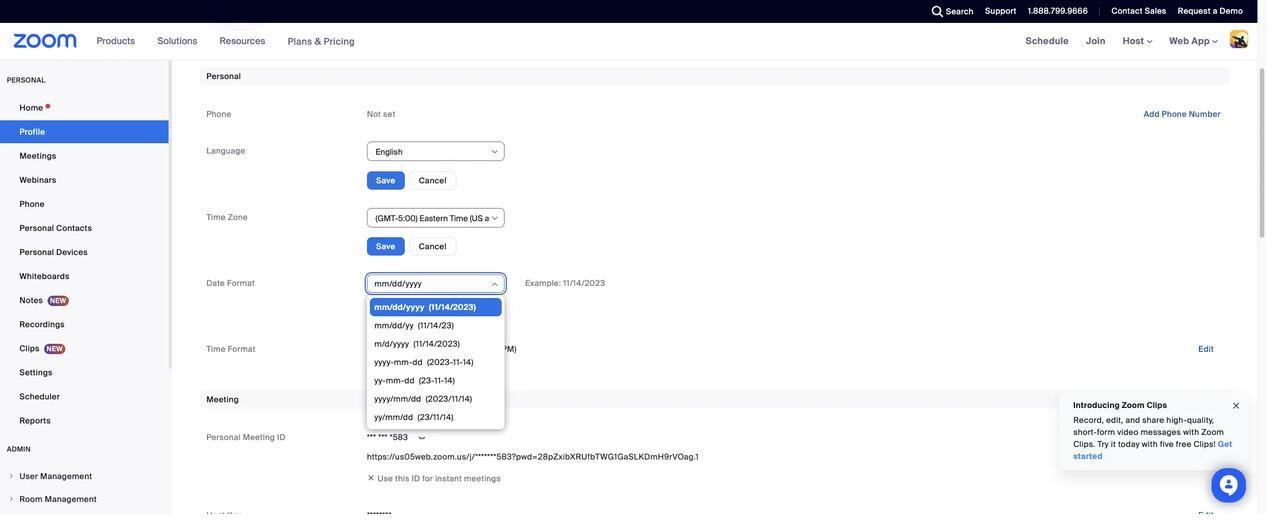 Task type: describe. For each thing, give the bounding box(es) containing it.
dd for yyyy-mm-dd
[[413, 358, 423, 368]]

dd for yy-mm-dd
[[404, 376, 415, 386]]

reports link
[[0, 410, 169, 432]]

1 vertical spatial with
[[1142, 439, 1158, 450]]

personal for personal contacts
[[20, 223, 54, 233]]

messages
[[1141, 427, 1181, 438]]

web
[[1170, 35, 1189, 47]]

date format
[[206, 278, 255, 289]]

edit for time format
[[1199, 344, 1214, 354]]

personal contacts
[[20, 223, 92, 233]]

user
[[20, 471, 38, 482]]

language
[[206, 146, 245, 156]]

personal for personal devices
[[20, 247, 54, 258]]

11/14/2023
[[563, 278, 605, 289]]

this
[[395, 474, 410, 484]]

video
[[1118, 427, 1139, 438]]

12-
[[385, 344, 396, 354]]

clips!
[[1194, 439, 1216, 450]]

schedule link
[[1017, 23, 1078, 60]]

room management
[[20, 494, 97, 505]]

yyyy-
[[375, 358, 394, 368]]

1 *** from the left
[[367, 432, 376, 443]]

profile
[[20, 127, 45, 137]]

scheduler
[[20, 392, 60, 402]]

mm- for yyyy-
[[394, 358, 413, 368]]

personal for personal
[[206, 71, 241, 81]]

not set
[[367, 109, 396, 119]]

use for use 12-hour time (example: 02:00 pm)
[[367, 344, 383, 354]]

hour
[[396, 344, 414, 354]]

3 cancel from the top
[[419, 307, 447, 318]]

quality,
[[1187, 415, 1214, 426]]

instant
[[435, 474, 462, 484]]

meetings
[[20, 151, 56, 161]]

0 horizontal spatial zoom
[[1122, 400, 1145, 411]]

3 cancel button from the top
[[409, 303, 456, 322]]

14) for (2023-11-14)
[[463, 358, 474, 368]]

right image for room management
[[8, 496, 15, 503]]

a
[[1213, 6, 1218, 16]]

mm/dd/yy (11/14/23)
[[375, 321, 454, 331]]

introducing zoom clips
[[1074, 400, 1167, 411]]

yyyy/mm/dd
[[375, 394, 421, 405]]

m/d/yyyy
[[375, 339, 409, 350]]

personal devices link
[[0, 241, 169, 264]]

personal menu menu
[[0, 96, 169, 434]]

1 horizontal spatial meeting
[[243, 432, 275, 443]]

2 *** from the left
[[378, 432, 388, 443]]

(23-
[[419, 376, 435, 386]]

*583
[[390, 432, 408, 443]]

record, edit, and share high-quality, short-form video messages with zoom clips. try it today with five free clips!
[[1074, 415, 1224, 450]]

room
[[20, 494, 43, 505]]

notes link
[[0, 289, 169, 312]]

join link
[[1078, 23, 1114, 60]]

get
[[1218, 439, 1233, 450]]

yy-mm-dd (23-11-14)
[[375, 376, 455, 386]]

11- for (2023-
[[453, 358, 463, 368]]

3 save from the top
[[376, 307, 395, 318]]

plans
[[288, 35, 312, 47]]

yy/mm/dd (23/11/14)
[[375, 413, 454, 423]]

show options image
[[490, 148, 500, 157]]

personal contacts link
[[0, 217, 169, 240]]

yyyy/mm/dd (2023/11/14)
[[375, 394, 472, 405]]

for
[[422, 474, 433, 484]]

example: 11/14/2023
[[523, 278, 605, 289]]

demo
[[1220, 6, 1243, 16]]

example:
[[525, 278, 561, 289]]

meetings link
[[0, 145, 169, 167]]

support
[[985, 6, 1017, 16]]

format for time format
[[228, 344, 256, 354]]

phone link
[[0, 193, 169, 216]]

share
[[1143, 415, 1165, 426]]

request
[[1178, 6, 1211, 16]]

mm- for yy-
[[386, 376, 404, 386]]

phone inside button
[[1162, 109, 1187, 119]]

set
[[383, 109, 396, 119]]

cancel for language
[[419, 175, 447, 186]]

it
[[1111, 439, 1116, 450]]

contact sales
[[1112, 6, 1167, 16]]

personal devices
[[20, 247, 88, 258]]

(23/11/14)
[[418, 413, 454, 423]]

recordings link
[[0, 313, 169, 336]]

zoom logo image
[[14, 34, 77, 48]]

mm/dd/yy
[[375, 321, 414, 331]]

add phone number
[[1144, 109, 1221, 119]]

format for date format
[[227, 278, 255, 289]]

yy/mm/dd
[[375, 413, 413, 423]]

contact
[[1112, 6, 1143, 16]]

products
[[97, 35, 135, 47]]

02:00
[[476, 344, 500, 354]]

save for language
[[376, 175, 395, 186]]

zone
[[228, 212, 248, 222]]

mm/dd/yyyy (11/14/2023)
[[375, 302, 476, 313]]

schedule
[[1026, 35, 1069, 47]]

https://us05web.zoom.us/j/*******583?pwd=28pzxibxrufbtwg1gaslkdmh9rvoag.1
[[367, 452, 699, 462]]

search button
[[923, 0, 977, 23]]

edit button for personal meeting id
[[1189, 428, 1223, 447]]

solutions
[[157, 35, 197, 47]]

started
[[1074, 451, 1103, 462]]

devices
[[56, 247, 88, 258]]

use this id for instant meetings
[[378, 474, 501, 484]]

join
[[1086, 35, 1106, 47]]

1 horizontal spatial phone
[[206, 109, 231, 119]]

pm)
[[502, 344, 517, 354]]

web app
[[1170, 35, 1210, 47]]

save button for time zone
[[367, 238, 405, 256]]



Task type: vqa. For each thing, say whether or not it's contained in the screenshot.
second Edit from the bottom
yes



Task type: locate. For each thing, give the bounding box(es) containing it.
web app button
[[1170, 35, 1218, 47]]

1 vertical spatial meeting
[[243, 432, 275, 443]]

cancel
[[419, 175, 447, 186], [419, 242, 447, 252], [419, 307, 447, 318]]

support link
[[977, 0, 1020, 23], [985, 6, 1017, 16]]

cancel up (11/14/23)
[[419, 307, 447, 318]]

request a demo link
[[1170, 0, 1258, 23], [1178, 6, 1243, 16]]

1 mm/dd/yyyy from the top
[[375, 279, 422, 289]]

0 horizontal spatial clips
[[20, 344, 40, 354]]

number
[[1189, 109, 1221, 119]]

0 vertical spatial cancel button
[[409, 171, 456, 190]]

2 vertical spatial save
[[376, 307, 395, 318]]

management for user management
[[40, 471, 92, 482]]

id for this
[[412, 474, 420, 484]]

1 vertical spatial management
[[45, 494, 97, 505]]

2 edit button from the top
[[1189, 428, 1223, 447]]

phone right add
[[1162, 109, 1187, 119]]

1 edit from the top
[[1199, 344, 1214, 354]]

1 time from the top
[[206, 212, 226, 222]]

banner
[[0, 23, 1258, 60]]

Select Time Zone text field
[[375, 210, 490, 227]]

2 vertical spatial cancel button
[[409, 303, 456, 322]]

home
[[20, 103, 43, 113]]

zoom up and
[[1122, 400, 1145, 411]]

0 vertical spatial id
[[277, 432, 286, 443]]

five
[[1160, 439, 1174, 450]]

mm/dd/yyyy up mm/dd/yy
[[375, 302, 425, 313]]

whiteboards link
[[0, 265, 169, 288]]

1 vertical spatial mm/dd/yyyy
[[375, 302, 425, 313]]

0 vertical spatial right image
[[8, 473, 15, 480]]

0 vertical spatial save button
[[367, 171, 405, 190]]

phone down webinars
[[20, 199, 45, 209]]

1 vertical spatial dd
[[404, 376, 415, 386]]

2 vertical spatial cancel
[[419, 307, 447, 318]]

1 horizontal spatial clips
[[1147, 400, 1167, 411]]

save down select language 'text box'
[[376, 175, 395, 186]]

app
[[1192, 35, 1210, 47]]

time
[[206, 212, 226, 222], [206, 344, 226, 354]]

contacts
[[56, 223, 92, 233]]

14) for (23-11-14)
[[444, 376, 455, 386]]

0 horizontal spatial 14)
[[444, 376, 455, 386]]

mm- down hour
[[394, 358, 413, 368]]

2 vertical spatial save button
[[367, 303, 405, 322]]

11- for (23-
[[435, 376, 444, 386]]

id for meeting
[[277, 432, 286, 443]]

product information navigation
[[88, 23, 364, 60]]

save button for language
[[367, 171, 405, 190]]

1 vertical spatial right image
[[8, 496, 15, 503]]

meetings navigation
[[1017, 23, 1258, 60]]

0 vertical spatial 14)
[[463, 358, 474, 368]]

&
[[315, 35, 321, 47]]

high-
[[1167, 415, 1187, 426]]

use 12-hour time (example: 02:00 pm)
[[367, 344, 517, 354]]

cancel button down select language 'text box'
[[409, 171, 456, 190]]

dd down time
[[413, 358, 423, 368]]

clips
[[20, 344, 40, 354], [1147, 400, 1167, 411]]

0 vertical spatial 11-
[[453, 358, 463, 368]]

1 save button from the top
[[367, 171, 405, 190]]

0 vertical spatial clips
[[20, 344, 40, 354]]

1 vertical spatial cancel button
[[409, 238, 456, 256]]

cancel down select language 'text box'
[[419, 175, 447, 186]]

1 vertical spatial 14)
[[444, 376, 455, 386]]

(2023-
[[427, 358, 453, 368]]

1 right image from the top
[[8, 473, 15, 480]]

and
[[1126, 415, 1141, 426]]

with up free
[[1184, 427, 1200, 438]]

show personal meeting id image
[[413, 433, 431, 443]]

save button down select time zone 'text box'
[[367, 238, 405, 256]]

2 cancel button from the top
[[409, 238, 456, 256]]

yy-
[[375, 376, 386, 386]]

0 vertical spatial mm/dd/yyyy
[[375, 279, 422, 289]]

0 vertical spatial dd
[[413, 358, 423, 368]]

right image
[[8, 473, 15, 480], [8, 496, 15, 503]]

(11/14/2023) for m/d/yyyy (11/14/2023)
[[414, 339, 460, 350]]

1.888.799.9666
[[1028, 6, 1088, 16]]

products button
[[97, 23, 140, 60]]

mm/dd/yyyy inside list box
[[375, 302, 425, 313]]

1 vertical spatial edit button
[[1189, 428, 1223, 447]]

time zone
[[206, 212, 248, 222]]

list box containing mm/dd/yyyy
[[370, 298, 502, 514]]

edit button
[[1189, 340, 1223, 358], [1189, 428, 1223, 447]]

edit for personal meeting id
[[1199, 432, 1214, 443]]

admin menu menu
[[0, 466, 169, 514]]

2 right image from the top
[[8, 496, 15, 503]]

1 cancel button from the top
[[409, 171, 456, 190]]

phone inside the personal menu menu
[[20, 199, 45, 209]]

mm- up the yyyy/mm/dd
[[386, 376, 404, 386]]

1 save from the top
[[376, 175, 395, 186]]

0 horizontal spatial meeting
[[206, 394, 239, 405]]

management for room management
[[45, 494, 97, 505]]

pricing
[[324, 35, 355, 47]]

management down user management menu item
[[45, 494, 97, 505]]

clips up settings
[[20, 344, 40, 354]]

14) down (example:
[[463, 358, 474, 368]]

mm/dd/yyyy button
[[375, 276, 490, 293]]

2 edit from the top
[[1199, 432, 1214, 443]]

reports
[[20, 416, 51, 426]]

cancel button down select time zone 'text box'
[[409, 238, 456, 256]]

*** *** *583
[[367, 432, 408, 443]]

meeting
[[206, 394, 239, 405], [243, 432, 275, 443]]

banner containing products
[[0, 23, 1258, 60]]

host
[[1123, 35, 1147, 47]]

0 vertical spatial mm-
[[394, 358, 413, 368]]

1 vertical spatial save
[[376, 242, 395, 252]]

2 save button from the top
[[367, 238, 405, 256]]

1 vertical spatial id
[[412, 474, 420, 484]]

home link
[[0, 96, 169, 119]]

cancel for time zone
[[419, 242, 447, 252]]

1 horizontal spatial 11-
[[453, 358, 463, 368]]

use for use this id for instant meetings
[[378, 474, 393, 484]]

1 horizontal spatial with
[[1184, 427, 1200, 438]]

yyyy-mm-dd (2023-11-14)
[[375, 358, 474, 368]]

webinars
[[20, 175, 56, 185]]

2 time from the top
[[206, 344, 226, 354]]

save down select time zone 'text box'
[[376, 242, 395, 252]]

cancel button for language
[[409, 171, 456, 190]]

0 vertical spatial format
[[227, 278, 255, 289]]

add phone number button
[[1135, 105, 1230, 123]]

short-
[[1074, 427, 1097, 438]]

(11/14/2023) up (11/14/23)
[[429, 302, 476, 313]]

mm/dd/yyyy for mm/dd/yyyy
[[375, 279, 422, 289]]

1 vertical spatial format
[[228, 344, 256, 354]]

admin
[[7, 445, 31, 454]]

3 save button from the top
[[367, 303, 405, 322]]

1 edit button from the top
[[1189, 340, 1223, 358]]

11- down (example:
[[453, 358, 463, 368]]

1 horizontal spatial 14)
[[463, 358, 474, 368]]

0 horizontal spatial id
[[277, 432, 286, 443]]

1 vertical spatial save button
[[367, 238, 405, 256]]

0 vertical spatial management
[[40, 471, 92, 482]]

free
[[1176, 439, 1192, 450]]

0 horizontal spatial ***
[[367, 432, 376, 443]]

management up 'room management'
[[40, 471, 92, 482]]

0 horizontal spatial 11-
[[435, 376, 444, 386]]

time for time zone
[[206, 212, 226, 222]]

user management menu item
[[0, 466, 169, 488]]

dd left (23- in the bottom of the page
[[404, 376, 415, 386]]

time format
[[206, 344, 256, 354]]

personal for personal meeting id
[[206, 432, 241, 443]]

right image for user management
[[8, 473, 15, 480]]

1 horizontal spatial id
[[412, 474, 420, 484]]

mm/dd/yyyy up mm/dd/yyyy (11/14/2023)
[[375, 279, 422, 289]]

cancel button down mm/dd/yyyy dropdown button at the bottom left
[[409, 303, 456, 322]]

Select Language text field
[[375, 144, 490, 161]]

personal meeting id
[[206, 432, 286, 443]]

profile picture image
[[1230, 30, 1249, 48]]

cancel down select time zone 'text box'
[[419, 242, 447, 252]]

1 vertical spatial (11/14/2023)
[[414, 339, 460, 350]]

right image inside room management menu item
[[8, 496, 15, 503]]

room management menu item
[[0, 489, 169, 510]]

use
[[367, 344, 383, 354], [378, 474, 393, 484]]

1 horizontal spatial ***
[[378, 432, 388, 443]]

meetings
[[464, 474, 501, 484]]

list box
[[370, 298, 502, 514]]

0 vertical spatial (11/14/2023)
[[429, 302, 476, 313]]

zoom up clips!
[[1202, 427, 1224, 438]]

14) up (2023/11/14)
[[444, 376, 455, 386]]

0 vertical spatial edit button
[[1189, 340, 1223, 358]]

right image left user
[[8, 473, 15, 480]]

(11/14/2023) down (11/14/23)
[[414, 339, 460, 350]]

save button up m/d/yyyy
[[367, 303, 405, 322]]

settings link
[[0, 361, 169, 384]]

plans & pricing link
[[288, 35, 355, 47], [288, 35, 355, 47]]

cancel button for time zone
[[409, 238, 456, 256]]

edit button for time format
[[1189, 340, 1223, 358]]

0 vertical spatial use
[[367, 344, 383, 354]]

phone up the "language"
[[206, 109, 231, 119]]

0 horizontal spatial phone
[[20, 199, 45, 209]]

resources button
[[220, 23, 271, 60]]

solutions button
[[157, 23, 203, 60]]

resources
[[220, 35, 265, 47]]

1 vertical spatial 11-
[[435, 376, 444, 386]]

notes
[[20, 295, 43, 306]]

webinars link
[[0, 169, 169, 192]]

try
[[1098, 439, 1109, 450]]

mm/dd/yyyy inside dropdown button
[[375, 279, 422, 289]]

personal
[[7, 76, 46, 85]]

phone
[[206, 109, 231, 119], [1162, 109, 1187, 119], [20, 199, 45, 209]]

scheduler link
[[0, 385, 169, 408]]

show options image
[[490, 214, 500, 223]]

2 horizontal spatial phone
[[1162, 109, 1187, 119]]

form
[[1097, 427, 1115, 438]]

1 vertical spatial zoom
[[1202, 427, 1224, 438]]

1 vertical spatial cancel
[[419, 242, 447, 252]]

zoom inside record, edit, and share high-quality, short-form video messages with zoom clips. try it today with five free clips!
[[1202, 427, 1224, 438]]

1 horizontal spatial zoom
[[1202, 427, 1224, 438]]

edit,
[[1106, 415, 1124, 426]]

format
[[227, 278, 255, 289], [228, 344, 256, 354]]

hide options image
[[490, 280, 500, 289]]

0 vertical spatial with
[[1184, 427, 1200, 438]]

get started link
[[1074, 439, 1233, 462]]

1 vertical spatial mm-
[[386, 376, 404, 386]]

use left 12-
[[367, 344, 383, 354]]

1 vertical spatial time
[[206, 344, 226, 354]]

clips up the share
[[1147, 400, 1167, 411]]

with down messages
[[1142, 439, 1158, 450]]

zoom
[[1122, 400, 1145, 411], [1202, 427, 1224, 438]]

1 vertical spatial edit
[[1199, 432, 1214, 443]]

close image
[[1232, 400, 1241, 413]]

2 mm/dd/yyyy from the top
[[375, 302, 425, 313]]

use left the this
[[378, 474, 393, 484]]

0 vertical spatial zoom
[[1122, 400, 1145, 411]]

0 vertical spatial save
[[376, 175, 395, 186]]

mm/dd/yyyy for mm/dd/yyyy (11/14/2023)
[[375, 302, 425, 313]]

right image left room on the left of page
[[8, 496, 15, 503]]

get started
[[1074, 439, 1233, 462]]

save
[[376, 175, 395, 186], [376, 242, 395, 252], [376, 307, 395, 318]]

11- down the (2023-
[[435, 376, 444, 386]]

id
[[277, 432, 286, 443], [412, 474, 420, 484]]

(11/14/2023) for mm/dd/yyyy (11/14/2023)
[[429, 302, 476, 313]]

save button down select language 'text box'
[[367, 171, 405, 190]]

user management
[[20, 471, 92, 482]]

0 vertical spatial edit
[[1199, 344, 1214, 354]]

clips inside "link"
[[20, 344, 40, 354]]

(2023/11/14)
[[426, 394, 472, 405]]

2 cancel from the top
[[419, 242, 447, 252]]

right image inside user management menu item
[[8, 473, 15, 480]]

1 vertical spatial use
[[378, 474, 393, 484]]

m/d/yyyy (11/14/2023)
[[375, 339, 460, 350]]

save up mm/dd/yy
[[376, 307, 395, 318]]

recordings
[[20, 319, 65, 330]]

1 cancel from the top
[[419, 175, 447, 186]]

time for time format
[[206, 344, 226, 354]]

1 vertical spatial clips
[[1147, 400, 1167, 411]]

0 horizontal spatial with
[[1142, 439, 1158, 450]]

0 vertical spatial cancel
[[419, 175, 447, 186]]

time
[[416, 344, 433, 354]]

request a demo
[[1178, 6, 1243, 16]]

(11/14/2023)
[[429, 302, 476, 313], [414, 339, 460, 350]]

0 vertical spatial time
[[206, 212, 226, 222]]

save for time zone
[[376, 242, 395, 252]]

0 vertical spatial meeting
[[206, 394, 239, 405]]

2 save from the top
[[376, 242, 395, 252]]



